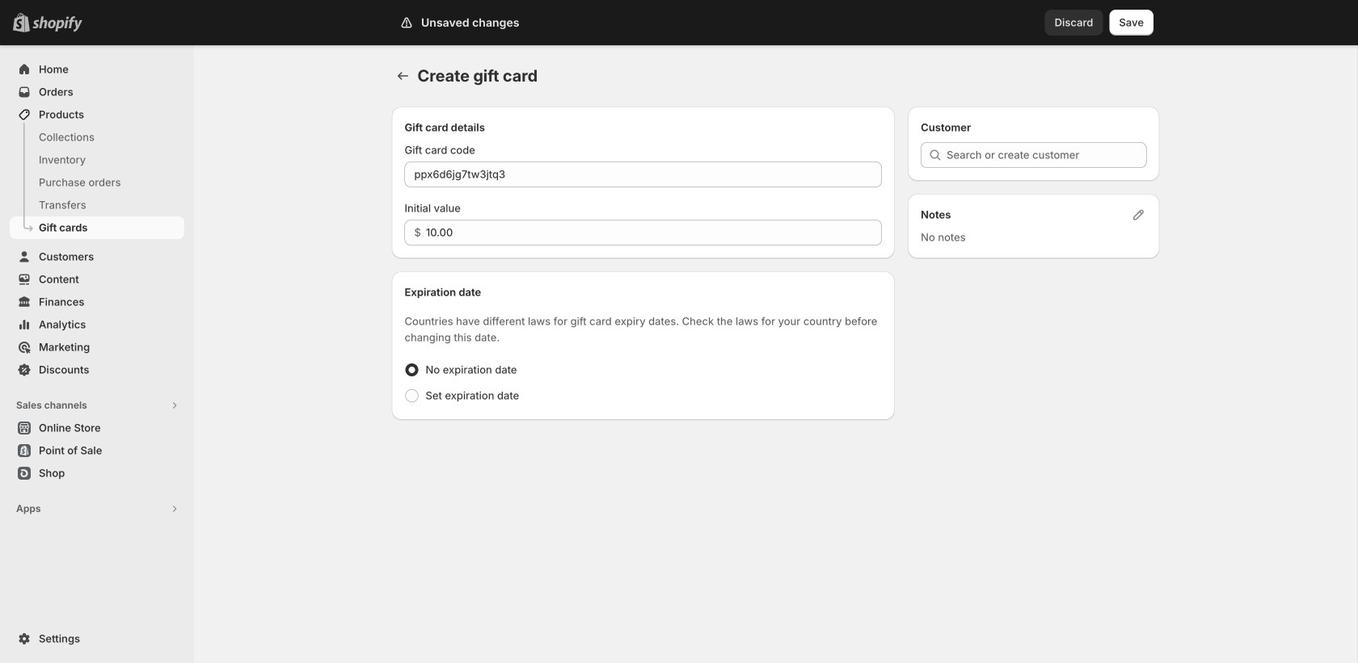 Task type: describe. For each thing, give the bounding box(es) containing it.
Search or create customer text field
[[947, 142, 1147, 168]]

shopify image
[[32, 16, 82, 32]]



Task type: locate. For each thing, give the bounding box(es) containing it.
  text field
[[426, 220, 882, 246]]

None text field
[[405, 162, 882, 188]]



Task type: vqa. For each thing, say whether or not it's contained in the screenshot.
shopify image
yes



